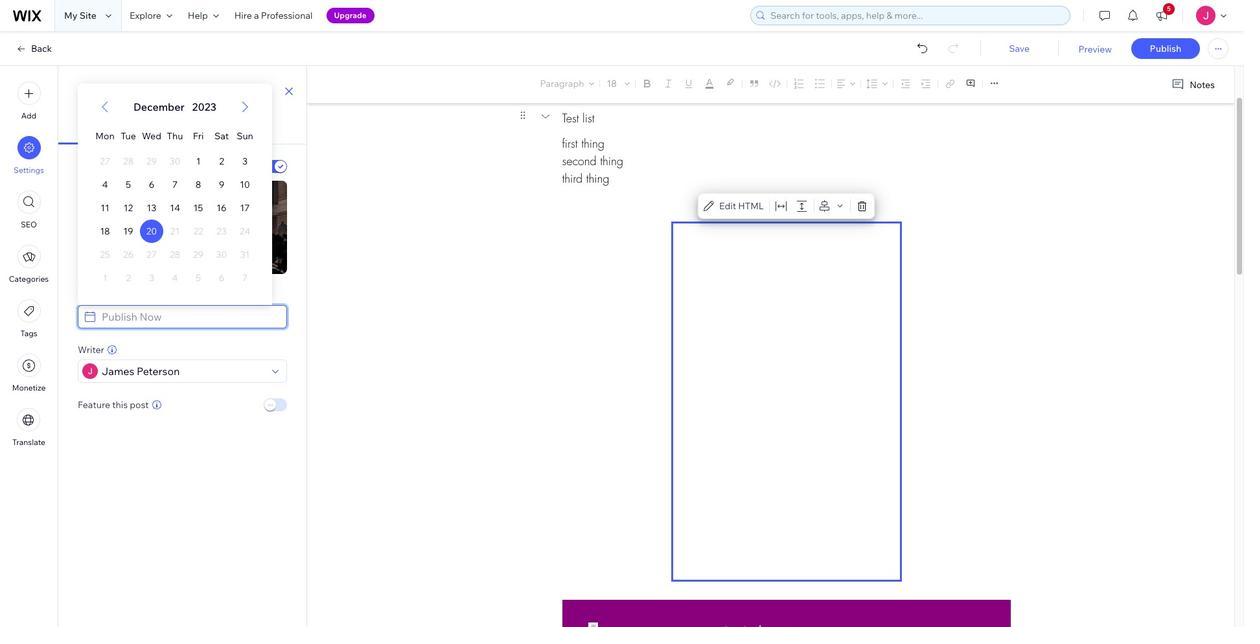 Task type: vqa. For each thing, say whether or not it's contained in the screenshot.
Sidebar element
no



Task type: locate. For each thing, give the bounding box(es) containing it.
0 horizontal spatial 5
[[126, 179, 131, 191]]

1 horizontal spatial 29
[[193, 249, 204, 260]]

30 right friday, december 29, 2023 cell
[[216, 249, 227, 260]]

publish inside button
[[1150, 43, 1182, 54]]

2 up date
[[126, 272, 131, 284]]

1 vertical spatial 4
[[172, 272, 178, 284]]

28
[[123, 156, 134, 167], [170, 249, 180, 260]]

0 vertical spatial 4
[[102, 179, 108, 191]]

thing right the third
[[586, 171, 609, 186]]

1 vertical spatial 3
[[149, 272, 154, 284]]

14
[[170, 202, 180, 214]]

monetize button
[[12, 354, 46, 393]]

5 inside button
[[1167, 5, 1171, 13]]

0 vertical spatial 27
[[100, 156, 110, 167]]

4 row from the top
[[93, 196, 257, 220]]

thing up second
[[581, 136, 605, 151]]

0 vertical spatial publish
[[1150, 43, 1182, 54]]

2 horizontal spatial 5
[[1167, 5, 1171, 13]]

0 horizontal spatial 29
[[146, 156, 157, 167]]

5 down 'image'
[[126, 179, 131, 191]]

0 horizontal spatial 1
[[103, 272, 107, 284]]

6
[[149, 179, 154, 191], [219, 272, 224, 284]]

27 for wednesday, december 27, 2023 cell on the left top of page
[[147, 249, 157, 260]]

thu
[[167, 130, 183, 142]]

4 down featured image
[[102, 179, 108, 191]]

5 for "5" button
[[1167, 5, 1171, 13]]

28 inside cell
[[170, 249, 180, 260]]

1 horizontal spatial 5
[[196, 272, 201, 284]]

notes
[[1190, 79, 1215, 90]]

10
[[240, 179, 250, 191]]

monday, december 25, 2023 cell
[[93, 243, 117, 266]]

0 vertical spatial 28
[[123, 156, 134, 167]]

0 horizontal spatial 27
[[100, 156, 110, 167]]

22
[[193, 226, 203, 237]]

5
[[1167, 5, 1171, 13], [126, 179, 131, 191], [196, 272, 201, 284]]

thing
[[581, 136, 605, 151], [600, 154, 623, 168], [586, 171, 609, 186]]

1 up publish date
[[103, 272, 107, 284]]

18
[[100, 226, 110, 237]]

0 horizontal spatial 4
[[102, 179, 108, 191]]

thing right second
[[600, 154, 623, 168]]

29 right 'image'
[[146, 156, 157, 167]]

1 horizontal spatial publish
[[1150, 43, 1182, 54]]

5 button
[[1148, 0, 1176, 31]]

test list
[[562, 110, 594, 125]]

1 horizontal spatial 2
[[219, 156, 224, 167]]

0 horizontal spatial 3
[[149, 272, 154, 284]]

0 vertical spatial thing
[[581, 136, 605, 151]]

wednesday, december 20, 2023 cell
[[140, 220, 163, 243]]

29 inside cell
[[193, 249, 204, 260]]

0 vertical spatial 2
[[219, 156, 224, 167]]

first
[[562, 136, 578, 151]]

december
[[134, 100, 184, 113]]

row containing 4
[[93, 173, 257, 196]]

grid
[[78, 84, 272, 305]]

1 vertical spatial 1
[[103, 272, 107, 284]]

1 vertical spatial 7
[[242, 272, 248, 284]]

1 row from the top
[[93, 119, 257, 150]]

9
[[219, 179, 224, 191]]

6 right friday, january 5, 2024 cell
[[219, 272, 224, 284]]

seo button
[[17, 191, 41, 229]]

row containing 27
[[93, 150, 257, 173]]

1 vertical spatial 28
[[170, 249, 180, 260]]

29
[[146, 156, 157, 167], [193, 249, 204, 260]]

17
[[240, 202, 250, 214]]

1 horizontal spatial 27
[[147, 249, 157, 260]]

preview
[[1079, 43, 1112, 55]]

1 vertical spatial 30
[[216, 249, 227, 260]]

29 right thursday, december 28, 2023 cell
[[193, 249, 204, 260]]

4 right wednesday, january 3, 2024 cell
[[172, 272, 178, 284]]

categories
[[9, 274, 49, 284]]

28 left wednesday, november 29, 2023 cell
[[123, 156, 134, 167]]

1 vertical spatial 2
[[126, 272, 131, 284]]

list
[[583, 110, 594, 125]]

2
[[219, 156, 224, 167], [126, 272, 131, 284]]

13
[[147, 202, 156, 214]]

0 vertical spatial 29
[[146, 156, 157, 167]]

1 horizontal spatial 30
[[216, 249, 227, 260]]

saturday, january 6, 2024 cell
[[210, 266, 233, 290]]

1 right the thursday, november 30, 2023 cell
[[196, 156, 200, 167]]

0 horizontal spatial 6
[[149, 179, 154, 191]]

sunday, december 31, 2023 cell
[[233, 243, 257, 266]]

1 vertical spatial 6
[[219, 272, 224, 284]]

friday, january 5, 2024 cell
[[187, 266, 210, 290]]

30 right wednesday, november 29, 2023 cell
[[169, 156, 180, 167]]

wednesday, january 3, 2024 cell
[[140, 266, 163, 290]]

27
[[100, 156, 110, 167], [147, 249, 157, 260]]

wednesday, december 27, 2023 cell
[[140, 243, 163, 266]]

0 horizontal spatial 30
[[169, 156, 180, 167]]

4 for thursday, january 4, 2024 cell
[[172, 272, 178, 284]]

general button
[[58, 117, 182, 145]]

hire a professional link
[[227, 0, 320, 31]]

27 inside cell
[[147, 249, 157, 260]]

0 horizontal spatial publish
[[78, 290, 109, 301]]

31
[[240, 249, 250, 260]]

7 down the sunday, december 31, 2023 cell
[[242, 272, 248, 284]]

post settings
[[78, 84, 149, 98]]

27 inside cell
[[100, 156, 110, 167]]

Publish date field
[[98, 306, 283, 328]]

1 vertical spatial 5
[[126, 179, 131, 191]]

paragraph button
[[538, 75, 597, 93]]

back button
[[16, 43, 52, 54]]

1 horizontal spatial 6
[[219, 272, 224, 284]]

0 vertical spatial 1
[[196, 156, 200, 167]]

3 up 10
[[242, 156, 248, 167]]

4 for row containing 4
[[102, 179, 108, 191]]

thursday, november 30, 2023 cell
[[163, 150, 187, 173]]

back
[[31, 43, 52, 54]]

1 horizontal spatial 28
[[170, 249, 180, 260]]

5 left 'saturday, january 6, 2024' cell
[[196, 272, 201, 284]]

settings
[[14, 165, 44, 175]]

2 row from the top
[[93, 150, 257, 173]]

30
[[169, 156, 180, 167], [216, 249, 227, 260]]

add button
[[17, 82, 41, 121]]

publish for publish
[[1150, 43, 1182, 54]]

0 horizontal spatial 2
[[126, 272, 131, 284]]

hire
[[234, 10, 252, 21]]

sunday, december 24, 2023 cell
[[233, 220, 257, 243]]

1 vertical spatial 29
[[193, 249, 204, 260]]

5 row from the top
[[93, 220, 257, 243]]

thursday, december 21, 2023 cell
[[163, 220, 187, 243]]

1 vertical spatial 27
[[147, 249, 157, 260]]

row group
[[78, 150, 272, 305]]

27 left tuesday, november 28, 2023 cell
[[100, 156, 110, 167]]

16
[[217, 202, 227, 214]]

1 vertical spatial publish
[[78, 290, 109, 301]]

1 horizontal spatial 7
[[242, 272, 248, 284]]

0 horizontal spatial 28
[[123, 156, 134, 167]]

seo
[[21, 220, 37, 229]]

1 horizontal spatial 4
[[172, 272, 178, 284]]

date
[[111, 290, 130, 301]]

28 inside cell
[[123, 156, 134, 167]]

0 vertical spatial 3
[[242, 156, 248, 167]]

hire a professional
[[234, 10, 313, 21]]

0 horizontal spatial 7
[[172, 179, 178, 191]]

monday, november 27, 2023 cell
[[93, 150, 117, 173]]

6 row from the top
[[93, 243, 257, 266]]

28 for tuesday, november 28, 2023 cell
[[123, 156, 134, 167]]

site
[[79, 10, 96, 21]]

upgrade
[[334, 10, 367, 20]]

0 vertical spatial 30
[[169, 156, 180, 167]]

2 up 9
[[219, 156, 224, 167]]

1 inside monday, january 1, 2024 'cell'
[[103, 272, 107, 284]]

professional
[[261, 10, 313, 21]]

4 inside cell
[[172, 272, 178, 284]]

tuesday, december 26, 2023 cell
[[117, 243, 140, 266]]

5 up publish button
[[1167, 5, 1171, 13]]

5 for row containing 4
[[126, 179, 131, 191]]

row group containing 27
[[78, 150, 272, 305]]

27 up wednesday, january 3, 2024 cell
[[147, 249, 157, 260]]

publish left date
[[78, 290, 109, 301]]

7 left 8
[[172, 179, 178, 191]]

tab list
[[58, 117, 307, 145]]

3 row from the top
[[93, 173, 257, 196]]

translate
[[12, 437, 45, 447]]

publish down "5" button
[[1150, 43, 1182, 54]]

publish
[[1150, 43, 1182, 54], [78, 290, 109, 301]]

preview button
[[1079, 43, 1112, 55]]

row containing 25
[[93, 243, 257, 266]]

7 inside cell
[[242, 272, 248, 284]]

menu containing add
[[0, 74, 58, 455]]

row containing mon
[[93, 119, 257, 150]]

1
[[196, 156, 200, 167], [103, 272, 107, 284]]

this
[[112, 399, 128, 411]]

post
[[78, 84, 102, 98]]

Writer field
[[98, 360, 268, 382]]

help
[[188, 10, 208, 21]]

settings
[[105, 84, 149, 98]]

2 vertical spatial 5
[[196, 272, 201, 284]]

7
[[172, 179, 178, 191], [242, 272, 248, 284]]

add
[[21, 111, 36, 121]]

28 down 21
[[170, 249, 180, 260]]

7 row from the top
[[93, 266, 257, 290]]

alert
[[130, 99, 220, 115]]

0 vertical spatial 7
[[172, 179, 178, 191]]

mon tue wed thu
[[95, 130, 183, 142]]

29 for wednesday, november 29, 2023 cell
[[146, 156, 157, 167]]

thursday, december 28, 2023 cell
[[163, 243, 187, 266]]

0 vertical spatial 5
[[1167, 5, 1171, 13]]

0 vertical spatial 6
[[149, 179, 154, 191]]

row
[[93, 119, 257, 150], [93, 150, 257, 173], [93, 173, 257, 196], [93, 196, 257, 220], [93, 220, 257, 243], [93, 243, 257, 266], [93, 266, 257, 290]]

29 inside cell
[[146, 156, 157, 167]]

6 down wednesday, november 29, 2023 cell
[[149, 179, 154, 191]]

menu
[[0, 74, 58, 455]]

advanced button
[[182, 117, 307, 145]]

translate button
[[12, 408, 45, 447]]

3 right tuesday, january 2, 2024 cell
[[149, 272, 154, 284]]



Task type: describe. For each thing, give the bounding box(es) containing it.
12
[[124, 202, 133, 214]]

thursday, january 4, 2024 cell
[[163, 266, 187, 290]]

sunday, january 7, 2024 cell
[[233, 266, 257, 290]]

edit html button
[[701, 197, 766, 215]]

8
[[196, 179, 201, 191]]

row containing 1
[[93, 266, 257, 290]]

tags
[[20, 329, 37, 338]]

5 inside cell
[[196, 272, 201, 284]]

test
[[562, 110, 579, 125]]

2 inside cell
[[126, 272, 131, 284]]

image
[[118, 161, 144, 172]]

featured image
[[78, 161, 144, 172]]

friday, december 29, 2023 cell
[[187, 243, 210, 266]]

monetize
[[12, 383, 46, 393]]

25
[[100, 249, 110, 260]]

20
[[146, 226, 157, 237]]

2 vertical spatial thing
[[586, 171, 609, 186]]

23
[[217, 226, 227, 237]]

notes button
[[1167, 76, 1219, 93]]

my
[[64, 10, 77, 21]]

row containing 18
[[93, 220, 257, 243]]

wed
[[142, 130, 161, 142]]

3 inside cell
[[149, 272, 154, 284]]

11
[[101, 202, 109, 214]]

tuesday, november 28, 2023 cell
[[117, 150, 140, 173]]

wednesday, november 29, 2023 cell
[[140, 150, 163, 173]]

explore
[[130, 10, 161, 21]]

save button
[[993, 43, 1045, 54]]

tags button
[[17, 299, 41, 338]]

first thing second thing third thing
[[562, 136, 623, 186]]

grid containing december
[[78, 84, 272, 305]]

feature
[[78, 399, 110, 411]]

post
[[130, 399, 149, 411]]

fri
[[193, 130, 204, 142]]

Search for tools, apps, help & more... field
[[767, 6, 1066, 25]]

saturday, december 30, 2023 cell
[[210, 243, 233, 266]]

feature this post
[[78, 399, 149, 411]]

tuesday, january 2, 2024 cell
[[117, 266, 140, 290]]

save
[[1009, 43, 1030, 54]]

monday, january 1, 2024 cell
[[93, 266, 117, 290]]

6 inside cell
[[219, 272, 224, 284]]

1 vertical spatial thing
[[600, 154, 623, 168]]

upgrade button
[[326, 8, 374, 23]]

paragraph
[[540, 78, 584, 89]]

tue
[[121, 130, 136, 142]]

third
[[562, 171, 583, 186]]

1 horizontal spatial 3
[[242, 156, 248, 167]]

alert containing december
[[130, 99, 220, 115]]

edit html
[[719, 200, 764, 212]]

row containing 11
[[93, 196, 257, 220]]

tab list containing general
[[58, 117, 307, 145]]

mon
[[95, 130, 114, 142]]

21
[[170, 226, 180, 237]]

categories button
[[9, 245, 49, 284]]

html
[[738, 200, 764, 212]]

1 horizontal spatial 1
[[196, 156, 200, 167]]

29 for friday, december 29, 2023 cell
[[193, 249, 204, 260]]

general
[[104, 124, 137, 136]]

second
[[562, 154, 597, 168]]

writer
[[78, 344, 104, 356]]

a
[[254, 10, 259, 21]]

sat
[[214, 130, 229, 142]]

publish button
[[1131, 38, 1200, 59]]

15
[[193, 202, 203, 214]]

26
[[123, 249, 134, 260]]

edit
[[719, 200, 736, 212]]

30 for saturday, december 30, 2023 cell
[[216, 249, 227, 260]]

friday, december 22, 2023 cell
[[187, 220, 210, 243]]

24
[[240, 226, 250, 237]]

publish for publish date
[[78, 290, 109, 301]]

my site
[[64, 10, 96, 21]]

settings button
[[14, 136, 44, 175]]

2023
[[192, 100, 216, 113]]

help button
[[180, 0, 227, 31]]

publish date
[[78, 290, 130, 301]]

saturday, december 23, 2023 cell
[[210, 220, 233, 243]]

30 for the thursday, november 30, 2023 cell
[[169, 156, 180, 167]]

19
[[123, 226, 133, 237]]

advanced
[[223, 124, 266, 136]]

sun
[[237, 130, 253, 142]]

featured
[[78, 161, 116, 172]]

27 for monday, november 27, 2023 cell
[[100, 156, 110, 167]]

28 for thursday, december 28, 2023 cell
[[170, 249, 180, 260]]



